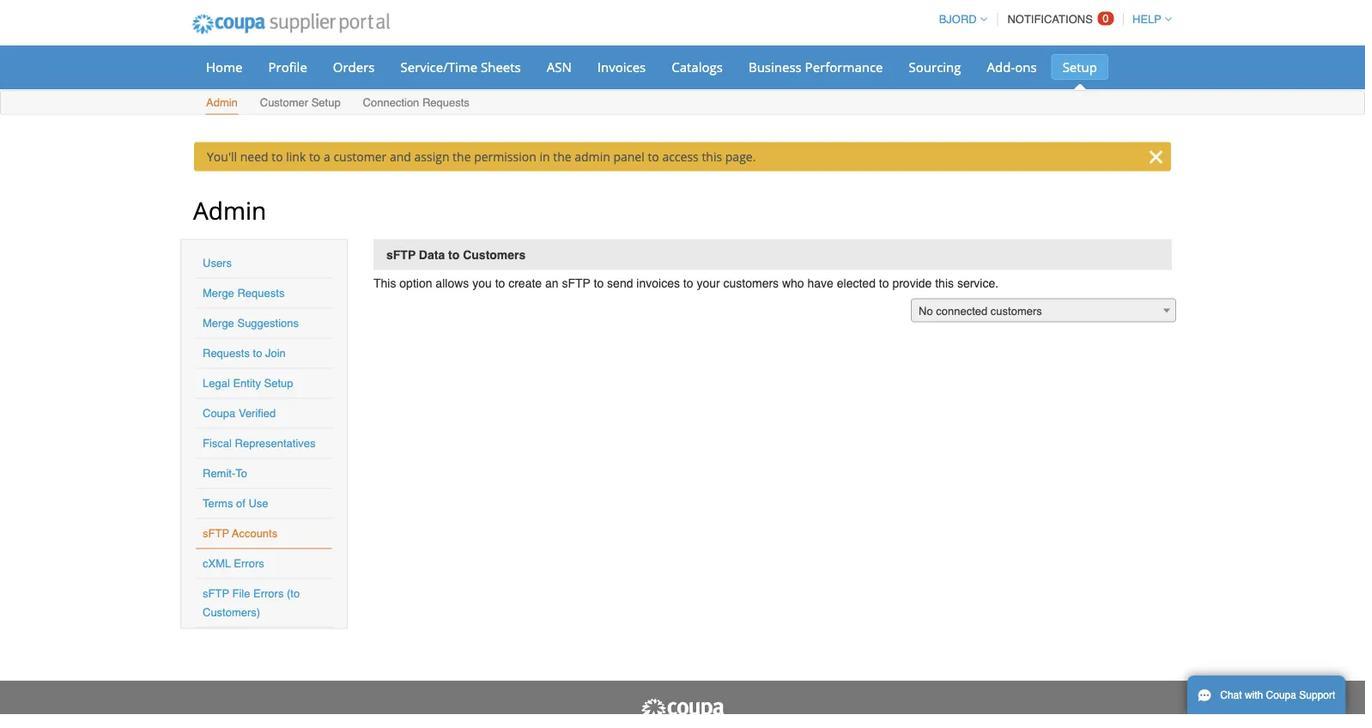 Task type: vqa. For each thing, say whether or not it's contained in the screenshot.
Open Merge Requests
no



Task type: locate. For each thing, give the bounding box(es) containing it.
merge for merge requests
[[203, 287, 234, 300]]

merge down the users
[[203, 287, 234, 300]]

to
[[272, 149, 283, 165], [309, 149, 321, 165], [648, 149, 660, 165], [448, 248, 460, 262], [495, 276, 505, 290], [594, 276, 604, 290], [684, 276, 694, 290], [879, 276, 889, 290], [253, 347, 262, 360]]

coupa
[[203, 407, 236, 420], [1267, 690, 1297, 702]]

customers
[[724, 276, 779, 290], [991, 305, 1043, 318]]

representatives
[[235, 437, 316, 450]]

0 vertical spatial coupa supplier portal image
[[180, 3, 402, 46]]

merge down merge requests link on the top
[[203, 317, 234, 330]]

0 vertical spatial admin
[[206, 96, 238, 109]]

merge requests
[[203, 287, 285, 300]]

1 vertical spatial coupa supplier portal image
[[640, 698, 726, 716]]

setup
[[1063, 58, 1098, 76], [312, 96, 341, 109], [264, 377, 293, 390]]

merge requests link
[[203, 287, 285, 300]]

notifications
[[1008, 13, 1093, 26]]

1 vertical spatial customers
[[991, 305, 1043, 318]]

0 vertical spatial this
[[702, 149, 723, 165]]

0 vertical spatial customers
[[724, 276, 779, 290]]

an
[[545, 276, 559, 290]]

requests down "service/time"
[[423, 96, 470, 109]]

admin
[[206, 96, 238, 109], [193, 194, 266, 226]]

fiscal representatives link
[[203, 437, 316, 450]]

customer setup link
[[259, 92, 342, 115]]

service/time
[[401, 58, 478, 76]]

0 horizontal spatial coupa
[[203, 407, 236, 420]]

errors
[[234, 557, 264, 570], [253, 588, 284, 600]]

1 horizontal spatial the
[[553, 149, 572, 165]]

1 vertical spatial coupa
[[1267, 690, 1297, 702]]

requests up suggestions
[[237, 287, 285, 300]]

orders
[[333, 58, 375, 76]]

navigation
[[932, 3, 1173, 36]]

chat
[[1221, 690, 1243, 702]]

merge
[[203, 287, 234, 300], [203, 317, 234, 330]]

1 horizontal spatial customers
[[991, 305, 1043, 318]]

to right panel
[[648, 149, 660, 165]]

fiscal
[[203, 437, 232, 450]]

connection requests link
[[362, 92, 471, 115]]

use
[[249, 497, 269, 510]]

users
[[203, 257, 232, 270]]

this
[[702, 149, 723, 165], [936, 276, 954, 290]]

0 horizontal spatial setup
[[264, 377, 293, 390]]

to left a
[[309, 149, 321, 165]]

1 vertical spatial admin
[[193, 194, 266, 226]]

requests up legal
[[203, 347, 250, 360]]

1 vertical spatial errors
[[253, 588, 284, 600]]

requests for merge requests
[[237, 287, 285, 300]]

invoices
[[637, 276, 680, 290]]

1 vertical spatial merge
[[203, 317, 234, 330]]

1 horizontal spatial this
[[936, 276, 954, 290]]

0 vertical spatial merge
[[203, 287, 234, 300]]

orders link
[[322, 54, 386, 80]]

invoices
[[598, 58, 646, 76]]

a
[[324, 149, 330, 165]]

sftp accounts
[[203, 527, 278, 540]]

catalogs link
[[661, 54, 734, 80]]

0
[[1103, 12, 1109, 25]]

coupa supplier portal image
[[180, 3, 402, 46], [640, 698, 726, 716]]

support
[[1300, 690, 1336, 702]]

in
[[540, 149, 550, 165]]

sourcing link
[[898, 54, 973, 80]]

0 vertical spatial requests
[[423, 96, 470, 109]]

sftp for sftp file errors (to customers)
[[203, 588, 229, 600]]

customers inside text box
[[991, 305, 1043, 318]]

the right assign
[[453, 149, 471, 165]]

customers left who
[[724, 276, 779, 290]]

1 vertical spatial requests
[[237, 287, 285, 300]]

sftp up customers)
[[203, 588, 229, 600]]

errors left (to
[[253, 588, 284, 600]]

2 vertical spatial requests
[[203, 347, 250, 360]]

1 horizontal spatial setup
[[312, 96, 341, 109]]

1 horizontal spatial coupa
[[1267, 690, 1297, 702]]

you'll need to link to a customer and assign the permission in the admin panel to access this page.
[[207, 149, 756, 165]]

requests to join link
[[203, 347, 286, 360]]

to right you
[[495, 276, 505, 290]]

1 merge from the top
[[203, 287, 234, 300]]

ons
[[1015, 58, 1037, 76]]

sftp
[[387, 248, 416, 262], [562, 276, 591, 290], [203, 527, 229, 540], [203, 588, 229, 600]]

of
[[236, 497, 246, 510]]

home link
[[195, 54, 254, 80]]

customers
[[463, 248, 526, 262]]

join
[[265, 347, 286, 360]]

add-
[[987, 58, 1016, 76]]

sftp file errors (to customers)
[[203, 588, 300, 619]]

legal entity setup
[[203, 377, 293, 390]]

0 horizontal spatial the
[[453, 149, 471, 165]]

admin down home link
[[206, 96, 238, 109]]

requests
[[423, 96, 470, 109], [237, 287, 285, 300], [203, 347, 250, 360]]

1 horizontal spatial coupa supplier portal image
[[640, 698, 726, 716]]

0 horizontal spatial customers
[[724, 276, 779, 290]]

admin link
[[205, 92, 239, 115]]

this right provide
[[936, 276, 954, 290]]

setup down join
[[264, 377, 293, 390]]

legal entity setup link
[[203, 377, 293, 390]]

sftp left data at the left of the page
[[387, 248, 416, 262]]

customers down service.
[[991, 305, 1043, 318]]

customer setup
[[260, 96, 341, 109]]

to left join
[[253, 347, 262, 360]]

the
[[453, 149, 471, 165], [553, 149, 572, 165]]

users link
[[203, 257, 232, 270]]

the right in
[[553, 149, 572, 165]]

0 horizontal spatial this
[[702, 149, 723, 165]]

you
[[473, 276, 492, 290]]

errors down accounts
[[234, 557, 264, 570]]

verified
[[239, 407, 276, 420]]

no
[[919, 305, 933, 318]]

admin down you'll
[[193, 194, 266, 226]]

setup right customer
[[312, 96, 341, 109]]

setup down notifications 0 in the right of the page
[[1063, 58, 1098, 76]]

bjord link
[[932, 13, 988, 26]]

admin inside "link"
[[206, 96, 238, 109]]

admin
[[575, 149, 611, 165]]

connection
[[363, 96, 419, 109]]

cxml
[[203, 557, 231, 570]]

coupa up fiscal
[[203, 407, 236, 420]]

sftp file errors (to customers) link
[[203, 588, 300, 619]]

sftp up the cxml at the left of the page
[[203, 527, 229, 540]]

need
[[240, 149, 269, 165]]

2 merge from the top
[[203, 317, 234, 330]]

this left page.
[[702, 149, 723, 165]]

terms of use link
[[203, 497, 269, 510]]

coupa right 'with'
[[1267, 690, 1297, 702]]

you'll
[[207, 149, 237, 165]]

catalogs
[[672, 58, 723, 76]]

0 horizontal spatial coupa supplier portal image
[[180, 3, 402, 46]]

sftp inside sftp file errors (to customers)
[[203, 588, 229, 600]]

to right elected
[[879, 276, 889, 290]]

coupa verified link
[[203, 407, 276, 420]]

2 horizontal spatial setup
[[1063, 58, 1098, 76]]



Task type: describe. For each thing, give the bounding box(es) containing it.
this
[[374, 276, 396, 290]]

asn link
[[536, 54, 583, 80]]

elected
[[837, 276, 876, 290]]

provide
[[893, 276, 932, 290]]

customer
[[334, 149, 387, 165]]

merge suggestions
[[203, 317, 299, 330]]

2 the from the left
[[553, 149, 572, 165]]

1 vertical spatial this
[[936, 276, 954, 290]]

sftp data to customers
[[387, 248, 526, 262]]

sftp right 'an'
[[562, 276, 591, 290]]

service.
[[958, 276, 999, 290]]

cxml errors link
[[203, 557, 264, 570]]

assign
[[414, 149, 450, 165]]

entity
[[233, 377, 261, 390]]

profile
[[268, 58, 307, 76]]

navigation containing notifications 0
[[932, 3, 1173, 36]]

1 vertical spatial setup
[[312, 96, 341, 109]]

fiscal representatives
[[203, 437, 316, 450]]

0 vertical spatial errors
[[234, 557, 264, 570]]

sftp accounts link
[[203, 527, 278, 540]]

coupa inside chat with coupa support button
[[1267, 690, 1297, 702]]

help link
[[1125, 13, 1173, 26]]

option
[[400, 276, 432, 290]]

file
[[232, 588, 250, 600]]

sftp for sftp accounts
[[203, 527, 229, 540]]

merge suggestions link
[[203, 317, 299, 330]]

to left the your
[[684, 276, 694, 290]]

errors inside sftp file errors (to customers)
[[253, 588, 284, 600]]

service/time sheets
[[401, 58, 521, 76]]

suggestions
[[237, 317, 299, 330]]

who
[[783, 276, 805, 290]]

no connected customers
[[919, 305, 1043, 318]]

create
[[509, 276, 542, 290]]

your
[[697, 276, 720, 290]]

to right data at the left of the page
[[448, 248, 460, 262]]

sheets
[[481, 58, 521, 76]]

panel
[[614, 149, 645, 165]]

bjord
[[939, 13, 977, 26]]

2 vertical spatial setup
[[264, 377, 293, 390]]

business performance
[[749, 58, 883, 76]]

asn
[[547, 58, 572, 76]]

remit-to
[[203, 467, 247, 480]]

send
[[607, 276, 633, 290]]

to left link
[[272, 149, 283, 165]]

terms of use
[[203, 497, 269, 510]]

add-ons
[[987, 58, 1037, 76]]

notifications 0
[[1008, 12, 1109, 26]]

and
[[390, 149, 411, 165]]

business performance link
[[738, 54, 895, 80]]

coupa verified
[[203, 407, 276, 420]]

chat with coupa support
[[1221, 690, 1336, 702]]

this option allows you to create an sftp to send invoices to your customers who have elected to provide this service.
[[374, 276, 999, 290]]

legal
[[203, 377, 230, 390]]

data
[[419, 248, 445, 262]]

to
[[236, 467, 247, 480]]

No connected customers field
[[911, 298, 1177, 323]]

have
[[808, 276, 834, 290]]

link
[[286, 149, 306, 165]]

remit-
[[203, 467, 236, 480]]

add-ons link
[[976, 54, 1049, 80]]

invoices link
[[586, 54, 657, 80]]

accounts
[[232, 527, 278, 540]]

chat with coupa support button
[[1188, 676, 1346, 716]]

0 vertical spatial coupa
[[203, 407, 236, 420]]

setup link
[[1052, 54, 1109, 80]]

business
[[749, 58, 802, 76]]

service/time sheets link
[[390, 54, 532, 80]]

help
[[1133, 13, 1162, 26]]

connection requests
[[363, 96, 470, 109]]

merge for merge suggestions
[[203, 317, 234, 330]]

No connected customers text field
[[912, 299, 1176, 323]]

allows
[[436, 276, 469, 290]]

profile link
[[257, 54, 319, 80]]

1 the from the left
[[453, 149, 471, 165]]

0 vertical spatial setup
[[1063, 58, 1098, 76]]

home
[[206, 58, 243, 76]]

sourcing
[[909, 58, 962, 76]]

permission
[[474, 149, 537, 165]]

performance
[[805, 58, 883, 76]]

remit-to link
[[203, 467, 247, 480]]

access
[[663, 149, 699, 165]]

cxml errors
[[203, 557, 264, 570]]

requests for connection requests
[[423, 96, 470, 109]]

to left send
[[594, 276, 604, 290]]

(to
[[287, 588, 300, 600]]

customer
[[260, 96, 308, 109]]

sftp for sftp data to customers
[[387, 248, 416, 262]]

page.
[[726, 149, 756, 165]]



